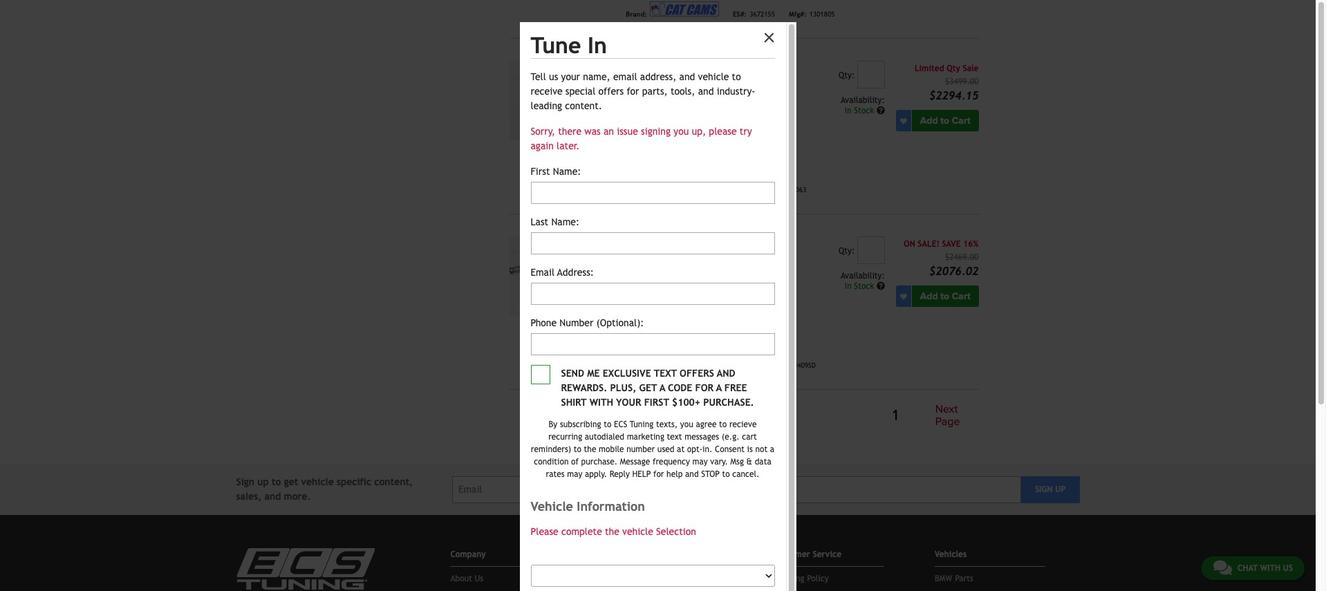 Task type: locate. For each thing, give the bounding box(es) containing it.
you for up,
[[674, 126, 689, 137]]

milltek inside partial kit with missing items, the perfect opportunity to craft your own custom exhaust with milltek parts!
[[718, 330, 748, 341]]

you left 'agree'
[[680, 420, 693, 429]]

1 horizontal spatial for
[[653, 469, 664, 479]]

1 vertical spatial purchase.
[[581, 457, 618, 467]]

1 vertical spatial es#:
[[702, 362, 716, 369]]

mfg#:
[[789, 10, 807, 18], [758, 186, 776, 194]]

active autowerke high flow catted downpipes *scratch and dent* link
[[626, 75, 788, 113]]

Email email field
[[452, 476, 1021, 503]]

the down autodialed
[[584, 445, 596, 454]]

1 horizontal spatial get
[[639, 382, 657, 393]]

0 vertical spatial text
[[654, 368, 677, 379]]

email
[[613, 71, 637, 82]]

1 vertical spatial dent*
[[695, 275, 724, 288]]

0 vertical spatial *scratch
[[723, 87, 766, 100]]

1 vertical spatial mfg#:
[[758, 186, 776, 194]]

2 horizontal spatial vehicle
[[698, 71, 729, 82]]

vehicle inside tell us your name, email address, and vehicle to receive special offers for parts, tools, and industry- leading content.
[[698, 71, 729, 82]]

2 horizontal spatial a
[[770, 445, 775, 454]]

in for $2469.00
[[845, 282, 852, 291]]

brand: for 3672155
[[626, 10, 647, 18]]

3672155
[[750, 10, 775, 18]]

0 vertical spatial name:
[[553, 166, 581, 177]]

1 vertical spatial name:
[[551, 216, 579, 227]]

your up the parts!
[[750, 315, 769, 326]]

cart
[[742, 432, 757, 442]]

parts,
[[642, 86, 668, 97]]

and right industry-
[[769, 87, 788, 100]]

0 vertical spatial you
[[674, 126, 689, 137]]

you
[[674, 126, 689, 137], [680, 420, 693, 429]]

was
[[584, 126, 601, 137]]

1 vertical spatial availability:
[[841, 271, 885, 281]]

1 horizontal spatial mfg#:
[[789, 10, 807, 18]]

- left this
[[762, 140, 765, 151]]

flow
[[747, 75, 772, 88]]

up
[[257, 477, 269, 488], [1055, 485, 1066, 495]]

stock left question circle image
[[854, 282, 874, 291]]

exclusive
[[603, 368, 651, 379]]

availability: for $2076.02
[[841, 271, 885, 281]]

0 vertical spatial qty:
[[839, 71, 855, 80]]

and
[[678, 62, 694, 73], [679, 71, 695, 82], [698, 86, 714, 97], [717, 368, 735, 379], [685, 469, 699, 479], [265, 491, 281, 502]]

get
[[639, 382, 657, 393], [284, 477, 298, 488]]

1 vertical spatial stock
[[854, 282, 874, 291]]

kit
[[657, 301, 669, 312]]

0 vertical spatial cart
[[952, 115, 971, 127]]

0 vertical spatial the
[[759, 301, 773, 312]]

the up own at the right of page
[[759, 301, 773, 312]]

0 vertical spatial in
[[719, 140, 727, 151]]

name: down later.
[[553, 166, 581, 177]]

up for sign up
[[1055, 485, 1066, 495]]

0 vertical spatial get
[[639, 382, 657, 393]]

us right about
[[475, 574, 483, 584]]

next page
[[935, 403, 960, 429]]

to inside partial kit with missing items, the perfect opportunity to craft your own custom exhaust with milltek parts!
[[714, 315, 723, 326]]

ecs tuning image
[[236, 549, 374, 590]]

2 horizontal spatial for
[[695, 382, 714, 393]]

get up more.
[[284, 477, 298, 488]]

0 vertical spatial mfg#:
[[789, 10, 807, 18]]

- inside milltek sport cat-back exhaust system - non-resonated *scratch and dent*
[[666, 263, 670, 276]]

name:
[[553, 166, 581, 177], [551, 216, 579, 227]]

1 horizontal spatial milltek
[[718, 330, 748, 341]]

purchase. down free
[[703, 397, 754, 408]]

1 horizontal spatial and
[[769, 87, 788, 100]]

1 vertical spatial text
[[667, 432, 682, 442]]

1 vertical spatial may
[[567, 469, 582, 479]]

mfg#: left "sd11-" at the top of page
[[758, 186, 776, 194]]

offers inside tell us your name, email address, and vehicle to receive special offers for parts, tools, and industry- leading content.
[[598, 86, 624, 97]]

1 vertical spatial in
[[845, 106, 852, 116]]

4430769
[[719, 362, 744, 369]]

0 horizontal spatial get
[[284, 477, 298, 488]]

0 horizontal spatial *scratch
[[626, 275, 669, 288]]

1 vertical spatial add to cart
[[920, 291, 971, 302]]

1 vertical spatial in stock
[[845, 282, 877, 291]]

2 brand: from the top
[[626, 362, 647, 369]]

1 horizontal spatial dent*
[[695, 275, 724, 288]]

in up the name,
[[588, 32, 607, 58]]

es#: for es#: 4430769
[[702, 362, 716, 369]]

1 vertical spatial the
[[584, 445, 596, 454]]

chat with us
[[1238, 564, 1293, 573]]

1 vertical spatial milltek
[[718, 330, 748, 341]]

0 vertical spatial add to cart button
[[912, 110, 979, 132]]

dent* down "parts,"
[[626, 100, 655, 113]]

all
[[722, 125, 737, 136]]

$2294.15
[[929, 89, 979, 102]]

1 horizontal spatial up
[[1055, 485, 1066, 495]]

text up at
[[667, 432, 682, 442]]

tune in document
[[520, 22, 796, 591]]

of
[[571, 457, 579, 467]]

opportunity
[[661, 315, 712, 326]]

*scratch down the item
[[723, 87, 766, 100]]

high
[[721, 75, 744, 88]]

mobile
[[599, 445, 624, 454]]

receive
[[531, 86, 563, 97]]

1 vertical spatial vehicle
[[301, 477, 334, 488]]

dent*
[[626, 100, 655, 113], [695, 275, 724, 288]]

may down of
[[567, 469, 582, 479]]

sign inside button
[[1035, 485, 1053, 495]]

information
[[577, 499, 645, 514]]

for inside tell us your name, email address, and vehicle to receive special offers for parts, tools, and industry- leading content.
[[627, 86, 639, 97]]

you inside by subscribing to ecs tuning texts, you agree to recieve recurring autodialed marketing text messages (e.g. cart reminders) to the mobile number used at opt-in. consent is not a condition of purchase. message frequency may vary. msg & data rates may apply. reply help for help and stop to cancel.
[[680, 420, 693, 429]]

0 vertical spatial in stock
[[845, 106, 877, 116]]

purchase. up "apply."
[[581, 457, 618, 467]]

perfect
[[626, 315, 658, 326]]

qty:
[[839, 71, 855, 80], [839, 246, 855, 256]]

brand:
[[626, 10, 647, 18], [626, 362, 647, 369]]

1301805
[[809, 10, 835, 18]]

later.
[[557, 140, 580, 151]]

0 vertical spatial vehicle
[[698, 71, 729, 82]]

add to cart down $2076.02
[[920, 291, 971, 302]]

scratch and dent item active autowerke high flow catted downpipes *scratch and dent*
[[626, 62, 788, 113]]

None telephone field
[[531, 333, 775, 355]]

you inside sorry, there was an issue signing you up, please try again later.
[[674, 126, 689, 137]]

vehicles
[[935, 550, 967, 560]]

2 vertical spatial your
[[616, 397, 641, 408]]

you up see
[[674, 126, 689, 137]]

1 vertical spatial scratch & dent - corporate logo image
[[650, 354, 688, 368]]

0 horizontal spatial purchase.
[[581, 457, 618, 467]]

0 horizontal spatial for
[[627, 86, 639, 97]]

next
[[935, 403, 958, 416]]

vehicle
[[531, 499, 573, 514]]

0 vertical spatial add to cart
[[920, 115, 971, 127]]

add for $2294.15
[[920, 115, 938, 127]]

in down please
[[719, 140, 727, 151]]

0 vertical spatial purchase.
[[703, 397, 754, 408]]

milltek down craft
[[718, 330, 748, 341]]

0 vertical spatial -
[[762, 140, 765, 151]]

and right help
[[685, 469, 699, 479]]

1 horizontal spatial may
[[692, 457, 708, 467]]

the
[[759, 301, 773, 312], [584, 445, 596, 454], [605, 526, 619, 537]]

0 vertical spatial your
[[561, 71, 580, 82]]

mfg#: for mfg#: 1301805
[[789, 10, 807, 18]]

text up the code
[[654, 368, 677, 379]]

1 vertical spatial offers
[[680, 368, 714, 379]]

consent
[[715, 445, 745, 454]]

1 horizontal spatial vehicle
[[622, 526, 653, 537]]

cat cams - corporate logo image
[[650, 2, 719, 17]]

rewards.
[[561, 382, 607, 393]]

2 add from the top
[[920, 291, 938, 302]]

availability: up question circle icon
[[841, 96, 885, 105]]

1 horizontal spatial your
[[616, 397, 641, 408]]

partial
[[626, 301, 654, 312]]

1 vertical spatial cart
[[952, 291, 971, 302]]

in for $2294.15
[[845, 106, 852, 116]]

1 vertical spatial qty:
[[839, 246, 855, 256]]

on sale!                         save 16% $2469.00 $2076.02
[[904, 239, 979, 278]]

add right add to wish list image
[[920, 291, 938, 302]]

*scratch up partial
[[626, 275, 669, 288]]

1 horizontal spatial es#:
[[733, 10, 747, 18]]

1 vertical spatial get
[[284, 477, 298, 488]]

1 horizontal spatial us
[[1283, 564, 1293, 573]]

special
[[565, 86, 596, 97]]

Send me exclusive text offers and rewards. Plus, get a code for a free shirt with your first $100+ purchase. checkbox
[[531, 365, 550, 384]]

for down email
[[627, 86, 639, 97]]

cancel.
[[732, 469, 760, 479]]

1 vertical spatial for
[[695, 382, 714, 393]]

2 vertical spatial for
[[653, 469, 664, 479]]

add to cart button down the $2294.15
[[912, 110, 979, 132]]

0 horizontal spatial dent*
[[626, 100, 655, 113]]

es#4430769 - ssxau409sd - milltek sport cat-back exhaust system - non-resonated *scratch and dent* - partial kit with missing items, the perfect opportunity to craft your own custom exhaust with milltek parts! - scratch & dent - audi image
[[510, 237, 615, 315]]

0 horizontal spatial mfg#:
[[758, 186, 776, 194]]

for left help
[[653, 469, 664, 479]]

2 qty: from the top
[[839, 246, 855, 256]]

2 cart from the top
[[952, 291, 971, 302]]

1 horizontal spatial -
[[762, 140, 765, 151]]

and up free
[[717, 368, 735, 379]]

industry-
[[717, 86, 755, 97]]

email address:
[[531, 267, 594, 278]]

and right "sales,"
[[265, 491, 281, 502]]

es#: left 4430769
[[702, 362, 716, 369]]

exhaust
[[744, 250, 784, 264]]

name: right "last"
[[551, 216, 579, 227]]

your
[[561, 71, 580, 82], [750, 315, 769, 326], [616, 397, 641, 408]]

0 horizontal spatial -
[[666, 263, 670, 276]]

2 horizontal spatial your
[[750, 315, 769, 326]]

you for agree
[[680, 420, 693, 429]]

*scratch inside milltek sport cat-back exhaust system - non-resonated *scratch and dent*
[[626, 275, 669, 288]]

add to cart button for $2076.02
[[912, 286, 979, 307]]

es#: left '3672155'
[[733, 10, 747, 18]]

first
[[531, 166, 550, 177]]

2 add to cart button from the top
[[912, 286, 979, 307]]

in left "it."
[[748, 154, 756, 165]]

purchase. inside send me exclusive text offers and rewards. plus, get a code for a free shirt with your first $100+ purchase.
[[703, 397, 754, 408]]

us
[[1283, 564, 1293, 573], [475, 574, 483, 584]]

mfg#: 1301805
[[789, 10, 835, 18]]

0 vertical spatial in
[[588, 32, 607, 58]]

1 add to cart button from the top
[[912, 110, 979, 132]]

with
[[672, 301, 691, 312], [696, 330, 716, 341], [590, 397, 613, 408], [1260, 564, 1281, 573]]

$2469.00
[[945, 253, 979, 262]]

name: for last name:
[[551, 216, 579, 227]]

0 vertical spatial milltek
[[626, 250, 661, 264]]

0 vertical spatial for
[[627, 86, 639, 97]]

cart down $2076.02
[[952, 291, 971, 302]]

and
[[769, 87, 788, 100], [672, 275, 692, 288]]

with up opportunity
[[672, 301, 691, 312]]

availability:
[[841, 96, 885, 105], [841, 271, 885, 281]]

sign inside sign up to get vehicle specific content, sales, and more.
[[236, 477, 255, 488]]

1 horizontal spatial *scratch
[[723, 87, 766, 100]]

sales
[[740, 125, 765, 136]]

mfg#: sd11-063
[[758, 186, 807, 194]]

up,
[[692, 126, 706, 137]]

$100+
[[672, 397, 700, 408]]

it.
[[759, 154, 769, 165]]

1 in stock from the top
[[845, 106, 877, 116]]

1 vertical spatial *scratch
[[626, 275, 669, 288]]

0 vertical spatial us
[[1283, 564, 1293, 573]]

1 availability: from the top
[[841, 96, 885, 105]]

None text field
[[531, 182, 775, 204], [531, 232, 775, 254], [531, 182, 775, 204], [531, 232, 775, 254]]

us right chat at the right
[[1283, 564, 1293, 573]]

1 vertical spatial -
[[666, 263, 670, 276]]

1 vertical spatial add to cart button
[[912, 286, 979, 307]]

1 vertical spatial and
[[672, 275, 692, 288]]

2 vertical spatial in
[[845, 282, 852, 291]]

text inside send me exclusive text offers and rewards. plus, get a code for a free shirt with your first $100+ purchase.
[[654, 368, 677, 379]]

up inside button
[[1055, 485, 1066, 495]]

vehicle inside sign up to get vehicle specific content, sales, and more.
[[301, 477, 334, 488]]

None number field
[[857, 61, 885, 89], [857, 237, 885, 264], [857, 61, 885, 89], [857, 237, 885, 264]]

stock for $2076.02
[[854, 282, 874, 291]]

0 vertical spatial brand:
[[626, 10, 647, 18]]

0 vertical spatial dent*
[[626, 100, 655, 113]]

scratch & dent - corporate logo image down has on the top of page
[[650, 179, 688, 192]]

your inside partial kit with missing items, the perfect opportunity to craft your own custom exhaust with milltek parts!
[[750, 315, 769, 326]]

your right us
[[561, 71, 580, 82]]

with down rewards.
[[590, 397, 613, 408]]

add right add to wish list icon
[[920, 115, 938, 127]]

2 in stock from the top
[[845, 282, 877, 291]]

ecs
[[614, 420, 627, 429]]

offers up the code
[[680, 368, 714, 379]]

a left free
[[716, 382, 722, 393]]

get inside send me exclusive text offers and rewards. plus, get a code for a free shirt with your first $100+ purchase.
[[639, 382, 657, 393]]

and down sport
[[672, 275, 692, 288]]

and up autowerke
[[678, 62, 694, 73]]

offers inside send me exclusive text offers and rewards. plus, get a code for a free shirt with your first $100+ purchase.
[[680, 368, 714, 379]]

0 horizontal spatial a
[[660, 382, 665, 393]]

0 vertical spatial scratch & dent - corporate logo image
[[650, 179, 688, 192]]

dents
[[721, 154, 745, 165]]

0 vertical spatial offers
[[598, 86, 624, 97]]

in
[[588, 32, 607, 58], [845, 106, 852, 116], [845, 282, 852, 291]]

us inside chat with us link
[[1283, 564, 1293, 573]]

1 vertical spatial us
[[475, 574, 483, 584]]

0 horizontal spatial up
[[257, 477, 269, 488]]

1 vertical spatial your
[[750, 315, 769, 326]]

the down information
[[605, 526, 619, 537]]

mfg#: left 1301805
[[789, 10, 807, 18]]

for up "$100+"
[[695, 382, 714, 393]]

2 add to cart from the top
[[920, 291, 971, 302]]

dent* up 'missing'
[[695, 275, 724, 288]]

availability: up question circle image
[[841, 271, 885, 281]]

cart for $2294.15
[[952, 115, 971, 127]]

is
[[747, 445, 753, 454]]

in
[[719, 140, 727, 151], [748, 154, 756, 165]]

in left question circle image
[[845, 282, 852, 291]]

offers down email
[[598, 86, 624, 97]]

1 vertical spatial brand:
[[626, 362, 647, 369]]

your inside send me exclusive text offers and rewards. plus, get a code for a free shirt with your first $100+ purchase.
[[616, 397, 641, 408]]

the inside partial kit with missing items, the perfect opportunity to craft your own custom exhaust with milltek parts!
[[759, 301, 773, 312]]

your down plus, at the bottom left of the page
[[616, 397, 641, 408]]

None email field
[[531, 283, 775, 305]]

1 vertical spatial in
[[748, 154, 756, 165]]

brand: left cat cams - corporate logo
[[626, 10, 647, 18]]

add to cart button for $2294.15
[[912, 110, 979, 132]]

in stock for $2294.15
[[845, 106, 877, 116]]

1 add from the top
[[920, 115, 938, 127]]

0 vertical spatial availability:
[[841, 96, 885, 105]]

1 brand: from the top
[[626, 10, 647, 18]]

0 horizontal spatial and
[[672, 275, 692, 288]]

tune in
[[531, 32, 607, 58]]

0 horizontal spatial es#:
[[702, 362, 716, 369]]

1
[[893, 406, 898, 425]]

sign up
[[1035, 485, 1066, 495]]

1 horizontal spatial purchase.
[[703, 397, 754, 408]]

customer service
[[773, 550, 842, 560]]

add to cart button down $2076.02
[[912, 286, 979, 307]]

brand: up plus, at the bottom left of the page
[[626, 362, 647, 369]]

milltek left sport
[[626, 250, 661, 264]]

try
[[740, 126, 752, 137]]

1 add to cart from the top
[[920, 115, 971, 127]]

- left non-
[[666, 263, 670, 276]]

1 horizontal spatial the
[[605, 526, 619, 537]]

vehicle
[[698, 71, 729, 82], [301, 477, 334, 488], [622, 526, 653, 537]]

(e.g.
[[722, 432, 740, 442]]

0 vertical spatial and
[[769, 87, 788, 100]]

apply.
[[585, 469, 607, 479]]

stock for $2294.15
[[854, 106, 874, 116]]

marketing
[[627, 432, 664, 442]]

cart down the $2294.15
[[952, 115, 971, 127]]

in left question circle icon
[[845, 106, 852, 116]]

a right not
[[770, 445, 775, 454]]

2 availability: from the top
[[841, 271, 885, 281]]

qty: for $2294.15
[[839, 71, 855, 80]]

1 horizontal spatial sign
[[1035, 485, 1053, 495]]

tune in dialog
[[0, 0, 1326, 591]]

0 horizontal spatial offers
[[598, 86, 624, 97]]

2 stock from the top
[[854, 282, 874, 291]]

scratch & dent - corporate logo image down the exhaust
[[650, 354, 688, 368]]

0 vertical spatial add
[[920, 115, 938, 127]]

a up first
[[660, 382, 665, 393]]

add to wish list image
[[900, 293, 907, 300]]

and inside by subscribing to ecs tuning texts, you agree to recieve recurring autodialed marketing text messages (e.g. cart reminders) to the mobile number used at opt-in. consent is not a condition of purchase. message frequency may vary. msg & data rates may apply. reply help for help and stop to cancel.
[[685, 469, 699, 479]]

1 stock from the top
[[854, 106, 874, 116]]

0 vertical spatial may
[[692, 457, 708, 467]]

and right tools,
[[698, 86, 714, 97]]

with inside send me exclusive text offers and rewards. plus, get a code for a free shirt with your first $100+ purchase.
[[590, 397, 613, 408]]

get up first
[[639, 382, 657, 393]]

the inside by subscribing to ecs tuning texts, you agree to recieve recurring autodialed marketing text messages (e.g. cart reminders) to the mobile number used at opt-in. consent is not a condition of purchase. message frequency may vary. msg & data rates may apply. reply help for help and stop to cancel.
[[584, 445, 596, 454]]

for inside by subscribing to ecs tuning texts, you agree to recieve recurring autodialed marketing text messages (e.g. cart reminders) to the mobile number used at opt-in. consent is not a condition of purchase. message frequency may vary. msg & data rates may apply. reply help for help and stop to cancel.
[[653, 469, 664, 479]]

1 qty: from the top
[[839, 71, 855, 80]]

1 horizontal spatial a
[[716, 382, 722, 393]]

in inside 'document'
[[588, 32, 607, 58]]

and up tools,
[[679, 71, 695, 82]]

2 horizontal spatial the
[[759, 301, 773, 312]]

stock left question circle icon
[[854, 106, 874, 116]]

this
[[768, 140, 784, 151]]

may down opt-
[[692, 457, 708, 467]]

up inside sign up to get vehicle specific content, sales, and more.
[[257, 477, 269, 488]]

stock
[[854, 106, 874, 116], [854, 282, 874, 291]]

scratch & dent - corporate logo image
[[650, 179, 688, 192], [650, 354, 688, 368]]

(optional):
[[596, 317, 644, 328]]

0 horizontal spatial vehicle
[[301, 477, 334, 488]]

up for sign up to get vehicle specific content, sales, and more.
[[257, 477, 269, 488]]

paginated product list navigation navigation
[[510, 401, 979, 431]]

add to cart down the $2294.15
[[920, 115, 971, 127]]

1 cart from the top
[[952, 115, 971, 127]]



Task type: vqa. For each thing, say whether or not it's contained in the screenshot.
Stock corresponding to $2294.15
yes



Task type: describe. For each thing, give the bounding box(es) containing it.
frequency
[[653, 457, 690, 467]]

name: for first name:
[[553, 166, 581, 177]]

- inside **scratch and dent, all sales final!**  see damage in photos - this product has cosmetic dents in it.
[[762, 140, 765, 151]]

autowerke
[[662, 75, 718, 88]]

has
[[663, 154, 677, 165]]

there
[[558, 126, 582, 137]]

dent,
[[695, 125, 720, 136]]

stop
[[701, 469, 720, 479]]

get inside sign up to get vehicle specific content, sales, and more.
[[284, 477, 298, 488]]

with down opportunity
[[696, 330, 716, 341]]

cosmetic
[[680, 154, 718, 165]]

in.
[[703, 445, 713, 454]]

photos
[[730, 140, 759, 151]]

code
[[668, 382, 692, 393]]

2 vertical spatial the
[[605, 526, 619, 537]]

milltek sport cat-back exhaust system - non-resonated *scratch and dent*
[[626, 250, 784, 288]]

add to wish list image
[[900, 117, 907, 124]]

text inside by subscribing to ecs tuning texts, you agree to recieve recurring autodialed marketing text messages (e.g. cart reminders) to the mobile number used at opt-in. consent is not a condition of purchase. message frequency may vary. msg & data rates may apply. reply help for help and stop to cancel.
[[667, 432, 682, 442]]

bmw parts
[[935, 574, 973, 584]]

see
[[664, 140, 679, 151]]

first name:
[[531, 166, 581, 177]]

2 vertical spatial vehicle
[[622, 526, 653, 537]]

reply
[[610, 469, 630, 479]]

messages
[[685, 432, 719, 442]]

sale!
[[918, 239, 940, 249]]

recurring
[[548, 432, 582, 442]]

item
[[720, 62, 740, 73]]

me
[[587, 368, 600, 379]]

0 horizontal spatial us
[[475, 574, 483, 584]]

system
[[626, 263, 663, 276]]

none telephone field inside the tune in 'document'
[[531, 333, 775, 355]]

not
[[755, 445, 768, 454]]

opt-
[[687, 445, 703, 454]]

add for $2076.02
[[920, 291, 938, 302]]

phone
[[531, 317, 557, 328]]

dent
[[697, 62, 717, 73]]

parts
[[955, 574, 973, 584]]

save
[[942, 239, 961, 249]]

and inside send me exclusive text offers and rewards. plus, get a code for a free shirt with your first $100+ purchase.
[[717, 368, 735, 379]]

items,
[[728, 301, 756, 312]]

none email field inside the tune in 'document'
[[531, 283, 775, 305]]

custom
[[626, 330, 657, 341]]

active
[[626, 75, 659, 88]]

sign for sign up
[[1035, 485, 1053, 495]]

us
[[549, 71, 558, 82]]

add to cart for $2294.15
[[920, 115, 971, 127]]

sign for sign up to get vehicle specific content, sales, and more.
[[236, 477, 255, 488]]

shipping policy link
[[773, 574, 829, 584]]

1 horizontal spatial in
[[748, 154, 756, 165]]

first
[[644, 397, 669, 408]]

sport
[[664, 250, 692, 264]]

with right chat at the right
[[1260, 564, 1281, 573]]

specific
[[337, 477, 371, 488]]

purchase. inside by subscribing to ecs tuning texts, you agree to recieve recurring autodialed marketing text messages (e.g. cart reminders) to the mobile number used at opt-in. consent is not a condition of purchase. message frequency may vary. msg & data rates may apply. reply help for help and stop to cancel.
[[581, 457, 618, 467]]

1 scratch & dent - corporate logo image from the top
[[650, 179, 688, 192]]

content,
[[374, 477, 413, 488]]

tune
[[531, 32, 581, 58]]

2 scratch & dent - corporate logo image from the top
[[650, 354, 688, 368]]

partial kit with missing items, the perfect opportunity to craft your own custom exhaust with milltek parts!
[[626, 301, 790, 341]]

company
[[450, 550, 486, 560]]

for inside send me exclusive text offers and rewards. plus, get a code for a free shirt with your first $100+ purchase.
[[695, 382, 714, 393]]

msg
[[731, 457, 744, 467]]

sign up button
[[1021, 476, 1080, 503]]

tell
[[531, 71, 546, 82]]

qty
[[947, 64, 960, 73]]

resonated
[[698, 263, 751, 276]]

question circle image
[[877, 282, 885, 291]]

to inside tell us your name, email address, and vehicle to receive special offers for parts, tools, and industry- leading content.
[[732, 71, 741, 82]]

plus,
[[610, 382, 636, 393]]

and inside sign up to get vehicle specific content, sales, and more.
[[265, 491, 281, 502]]

063
[[796, 186, 807, 194]]

please complete the vehicle selection
[[531, 526, 696, 537]]

selection
[[656, 526, 696, 537]]

brand: for 4430769
[[626, 362, 647, 369]]

texts,
[[656, 420, 678, 429]]

policy
[[807, 574, 829, 584]]

in stock for $2076.02
[[845, 282, 877, 291]]

$3499.00
[[945, 77, 979, 87]]

vary.
[[710, 457, 728, 467]]

shirt
[[561, 397, 587, 408]]

missing
[[694, 301, 726, 312]]

number
[[627, 445, 655, 454]]

and inside scratch and dent item active autowerke high flow catted downpipes *scratch and dent*
[[769, 87, 788, 100]]

address,
[[640, 71, 676, 82]]

a inside by subscribing to ecs tuning texts, you agree to recieve recurring autodialed marketing text messages (e.g. cart reminders) to the mobile number used at opt-in. consent is not a condition of purchase. message frequency may vary. msg & data rates may apply. reply help for help and stop to cancel.
[[770, 445, 775, 454]]

milltek sport cat-back exhaust system - non-resonated *scratch and dent* link
[[626, 250, 784, 288]]

availability: for $2294.15
[[841, 96, 885, 105]]

mfg#: for mfg#: sd11-063
[[758, 186, 776, 194]]

help
[[667, 469, 683, 479]]

your inside tell us your name, email address, and vehicle to receive special offers for parts, tools, and industry- leading content.
[[561, 71, 580, 82]]

help
[[632, 469, 651, 479]]

please
[[709, 126, 737, 137]]

again
[[531, 140, 554, 151]]

about us link
[[450, 574, 483, 584]]

**scratch
[[626, 125, 672, 136]]

qty: for $2076.02
[[839, 246, 855, 256]]

exhaust
[[660, 330, 693, 341]]

email
[[531, 267, 555, 278]]

question circle image
[[877, 107, 885, 115]]

to inside sign up to get vehicle specific content, sales, and more.
[[272, 477, 281, 488]]

milltek inside milltek sport cat-back exhaust system - non-resonated *scratch and dent*
[[626, 250, 661, 264]]

free
[[725, 382, 747, 393]]

es#4608757 - sd11-063 - active autowerke high flow catted downpipes *scratch and dent* - **scratch and dent, all sales final!**

see damage in photos - this product has cosmetic dents in it. - scratch & dent - bmw image
[[510, 61, 615, 140]]

16%
[[963, 239, 979, 249]]

data
[[755, 457, 771, 467]]

own
[[772, 315, 790, 326]]

cart for $2076.02
[[952, 291, 971, 302]]

agree
[[696, 420, 717, 429]]

sign up to get vehicle specific content, sales, and more.
[[236, 477, 413, 502]]

issue
[[617, 126, 638, 137]]

dent* inside scratch and dent item active autowerke high flow catted downpipes *scratch and dent*
[[626, 100, 655, 113]]

tuning
[[630, 420, 654, 429]]

and inside milltek sport cat-back exhaust system - non-resonated *scratch and dent*
[[672, 275, 692, 288]]

and inside scratch and dent item active autowerke high flow catted downpipes *scratch and dent*
[[678, 62, 694, 73]]

es#: for es#: 3672155
[[733, 10, 747, 18]]

chat with us link
[[1202, 557, 1305, 580]]

on
[[904, 239, 915, 249]]

**scratch and dent, all sales final!**  see damage in photos - this product has cosmetic dents in it.
[[626, 125, 784, 165]]

chat
[[1238, 564, 1258, 573]]

dent* inside milltek sport cat-back exhaust system - non-resonated *scratch and dent*
[[695, 275, 724, 288]]

by
[[549, 420, 557, 429]]

rates
[[546, 469, 565, 479]]

by subscribing to ecs tuning texts, you agree to recieve recurring autodialed marketing text messages (e.g. cart reminders) to the mobile number used at opt-in. consent is not a condition of purchase. message frequency may vary. msg & data rates may apply. reply help for help and stop to cancel.
[[531, 420, 775, 479]]

*scratch inside scratch and dent item active autowerke high flow catted downpipes *scratch and dent*
[[723, 87, 766, 100]]

add to cart for $2076.02
[[920, 291, 971, 302]]

0 horizontal spatial may
[[567, 469, 582, 479]]

0 horizontal spatial in
[[719, 140, 727, 151]]

vehicle information
[[531, 499, 645, 514]]

catted
[[626, 87, 660, 100]]

product
[[626, 154, 660, 165]]



